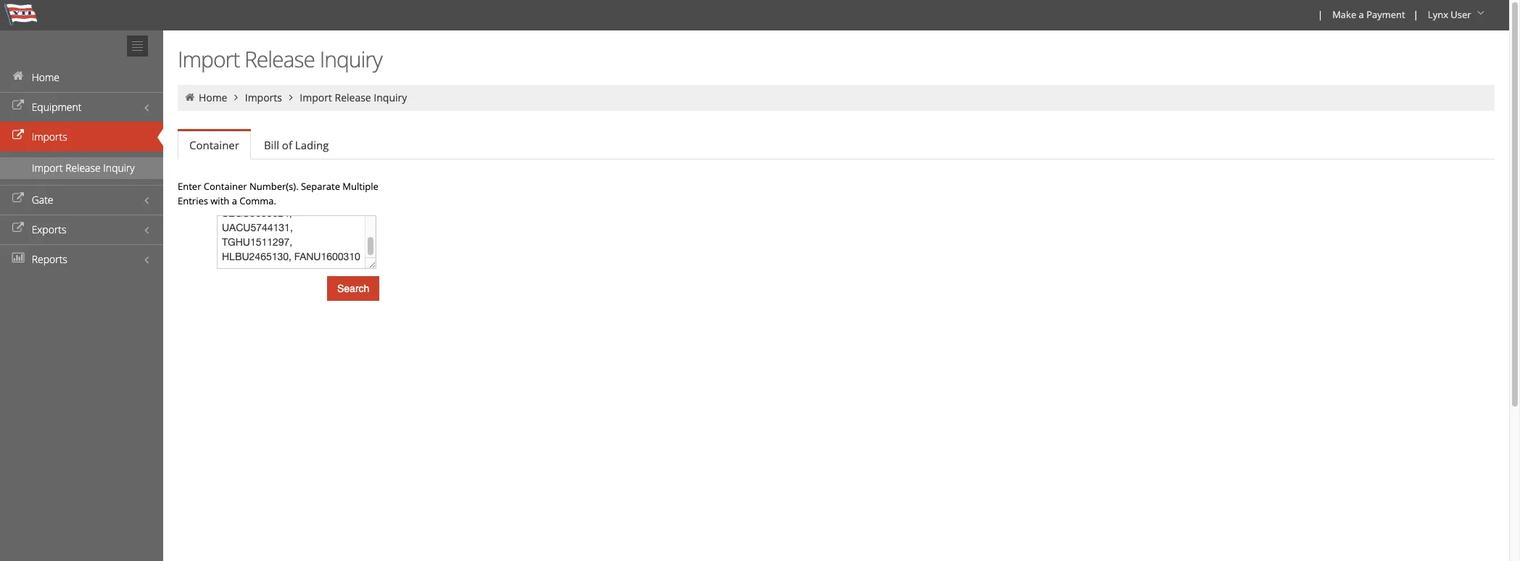 Task type: locate. For each thing, give the bounding box(es) containing it.
equipment
[[32, 100, 82, 114]]

imports up bill
[[245, 91, 282, 104]]

2 external link image from the top
[[11, 131, 25, 141]]

gate
[[32, 193, 53, 207]]

container up "with"
[[204, 180, 247, 193]]

3 external link image from the top
[[11, 194, 25, 204]]

home link up equipment
[[0, 62, 163, 92]]

4 external link image from the top
[[11, 223, 25, 234]]

home link
[[0, 62, 163, 92], [199, 91, 227, 104]]

0 vertical spatial import release inquiry
[[178, 44, 382, 74]]

2 horizontal spatial import
[[300, 91, 332, 104]]

1 horizontal spatial home link
[[199, 91, 227, 104]]

separate
[[301, 180, 340, 193]]

1 vertical spatial import release inquiry
[[300, 91, 407, 104]]

angle right image up container link
[[230, 92, 243, 102]]

home up container link
[[199, 91, 227, 104]]

container up the enter
[[189, 138, 239, 152]]

exports link
[[0, 215, 163, 244]]

1 horizontal spatial home image
[[184, 92, 196, 102]]

external link image left gate
[[11, 194, 25, 204]]

1 horizontal spatial angle right image
[[285, 92, 297, 102]]

payment
[[1367, 8, 1405, 21]]

lynx user link
[[1422, 0, 1493, 30]]

home
[[32, 70, 59, 84], [199, 91, 227, 104]]

0 horizontal spatial home image
[[11, 71, 25, 81]]

1 vertical spatial container
[[204, 180, 247, 193]]

1 horizontal spatial |
[[1413, 8, 1419, 21]]

angle right image
[[230, 92, 243, 102], [285, 92, 297, 102]]

external link image inside "equipment" link
[[11, 101, 25, 111]]

0 horizontal spatial |
[[1318, 8, 1323, 21]]

comma.
[[240, 194, 276, 207]]

1 horizontal spatial imports link
[[245, 91, 282, 104]]

imports link
[[245, 91, 282, 104], [0, 122, 163, 152]]

1 horizontal spatial release
[[244, 44, 315, 74]]

import release inquiry for the right import release inquiry link
[[300, 91, 407, 104]]

0 vertical spatial import release inquiry link
[[300, 91, 407, 104]]

bar chart image
[[11, 253, 25, 263]]

imports
[[245, 91, 282, 104], [32, 130, 67, 144]]

1 vertical spatial import
[[300, 91, 332, 104]]

None text field
[[217, 215, 376, 269]]

| left make
[[1318, 8, 1323, 21]]

0 vertical spatial home
[[32, 70, 59, 84]]

1 vertical spatial a
[[232, 194, 237, 207]]

a right make
[[1359, 8, 1364, 21]]

angle right image up the of
[[285, 92, 297, 102]]

1 external link image from the top
[[11, 101, 25, 111]]

home image up container link
[[184, 92, 196, 102]]

import release inquiry
[[178, 44, 382, 74], [300, 91, 407, 104], [32, 161, 135, 175]]

reports
[[32, 252, 67, 266]]

1 horizontal spatial import
[[178, 44, 240, 74]]

0 horizontal spatial import
[[32, 161, 63, 175]]

|
[[1318, 8, 1323, 21], [1413, 8, 1419, 21]]

0 vertical spatial container
[[189, 138, 239, 152]]

home image up "equipment" link
[[11, 71, 25, 81]]

container link
[[178, 131, 251, 160]]

0 vertical spatial a
[[1359, 8, 1364, 21]]

container inside the enter container number(s).  separate multiple entries with a comma.
[[204, 180, 247, 193]]

release
[[244, 44, 315, 74], [335, 91, 371, 104], [65, 161, 101, 175]]

a
[[1359, 8, 1364, 21], [232, 194, 237, 207]]

bill of lading
[[264, 138, 329, 152]]

imports inside imports link
[[32, 130, 67, 144]]

| left "lynx"
[[1413, 8, 1419, 21]]

import release inquiry link up lading
[[300, 91, 407, 104]]

angle down image
[[1474, 8, 1488, 18]]

home image
[[11, 71, 25, 81], [184, 92, 196, 102]]

2 vertical spatial inquiry
[[103, 161, 135, 175]]

user
[[1451, 8, 1471, 21]]

0 vertical spatial imports link
[[245, 91, 282, 104]]

external link image inside imports link
[[11, 131, 25, 141]]

make a payment link
[[1326, 0, 1411, 30]]

import
[[178, 44, 240, 74], [300, 91, 332, 104], [32, 161, 63, 175]]

container
[[189, 138, 239, 152], [204, 180, 247, 193]]

external link image for imports
[[11, 131, 25, 141]]

1 vertical spatial inquiry
[[374, 91, 407, 104]]

2 vertical spatial import release inquiry
[[32, 161, 135, 175]]

1 vertical spatial home image
[[184, 92, 196, 102]]

0 vertical spatial release
[[244, 44, 315, 74]]

external link image for gate
[[11, 194, 25, 204]]

import release inquiry link up the gate 'link'
[[0, 157, 163, 179]]

0 horizontal spatial angle right image
[[230, 92, 243, 102]]

gate link
[[0, 185, 163, 215]]

0 horizontal spatial imports link
[[0, 122, 163, 152]]

external link image inside the 'exports' link
[[11, 223, 25, 234]]

a right "with"
[[232, 194, 237, 207]]

imports link up bill
[[245, 91, 282, 104]]

1 vertical spatial imports
[[32, 130, 67, 144]]

search
[[337, 283, 369, 294]]

external link image up bar chart icon
[[11, 223, 25, 234]]

lading
[[295, 138, 329, 152]]

search button
[[327, 276, 380, 301]]

external link image down "equipment" link
[[11, 131, 25, 141]]

inquiry
[[320, 44, 382, 74], [374, 91, 407, 104], [103, 161, 135, 175]]

0 horizontal spatial imports
[[32, 130, 67, 144]]

1 vertical spatial imports link
[[0, 122, 163, 152]]

2 vertical spatial import
[[32, 161, 63, 175]]

1 vertical spatial release
[[335, 91, 371, 104]]

external link image inside the gate 'link'
[[11, 194, 25, 204]]

0 vertical spatial imports
[[245, 91, 282, 104]]

1 horizontal spatial home
[[199, 91, 227, 104]]

home up equipment
[[32, 70, 59, 84]]

external link image left equipment
[[11, 101, 25, 111]]

0 vertical spatial home image
[[11, 71, 25, 81]]

external link image
[[11, 101, 25, 111], [11, 131, 25, 141], [11, 194, 25, 204], [11, 223, 25, 234]]

0 horizontal spatial import release inquiry link
[[0, 157, 163, 179]]

imports down equipment
[[32, 130, 67, 144]]

make a payment
[[1333, 8, 1405, 21]]

home link up container link
[[199, 91, 227, 104]]

2 vertical spatial release
[[65, 161, 101, 175]]

imports link down equipment
[[0, 122, 163, 152]]

1 vertical spatial home
[[199, 91, 227, 104]]

import release inquiry link
[[300, 91, 407, 104], [0, 157, 163, 179]]

entries
[[178, 194, 208, 207]]

2 horizontal spatial release
[[335, 91, 371, 104]]

0 horizontal spatial a
[[232, 194, 237, 207]]

of
[[282, 138, 292, 152]]



Task type: describe. For each thing, give the bounding box(es) containing it.
with
[[211, 194, 229, 207]]

equipment link
[[0, 92, 163, 122]]

make
[[1333, 8, 1357, 21]]

1 horizontal spatial a
[[1359, 8, 1364, 21]]

import for the right import release inquiry link
[[300, 91, 332, 104]]

0 vertical spatial import
[[178, 44, 240, 74]]

1 | from the left
[[1318, 8, 1323, 21]]

external link image for equipment
[[11, 101, 25, 111]]

0 horizontal spatial home
[[32, 70, 59, 84]]

0 horizontal spatial release
[[65, 161, 101, 175]]

enter
[[178, 180, 201, 193]]

multiple
[[343, 180, 378, 193]]

0 vertical spatial inquiry
[[320, 44, 382, 74]]

reports link
[[0, 244, 163, 274]]

2 angle right image from the left
[[285, 92, 297, 102]]

exports
[[32, 223, 66, 236]]

bill of lading link
[[252, 131, 340, 160]]

import release inquiry for bottommost import release inquiry link
[[32, 161, 135, 175]]

2 | from the left
[[1413, 8, 1419, 21]]

lynx
[[1428, 8, 1448, 21]]

container inside container link
[[189, 138, 239, 152]]

1 horizontal spatial import release inquiry link
[[300, 91, 407, 104]]

1 horizontal spatial imports
[[245, 91, 282, 104]]

0 horizontal spatial home link
[[0, 62, 163, 92]]

external link image for exports
[[11, 223, 25, 234]]

1 angle right image from the left
[[230, 92, 243, 102]]

bill
[[264, 138, 279, 152]]

number(s).
[[249, 180, 299, 193]]

enter container number(s).  separate multiple entries with a comma.
[[178, 180, 378, 207]]

import for bottommost import release inquiry link
[[32, 161, 63, 175]]

1 vertical spatial import release inquiry link
[[0, 157, 163, 179]]

lynx user
[[1428, 8, 1471, 21]]

a inside the enter container number(s).  separate multiple entries with a comma.
[[232, 194, 237, 207]]



Task type: vqa. For each thing, say whether or not it's contained in the screenshot.
the 413-
no



